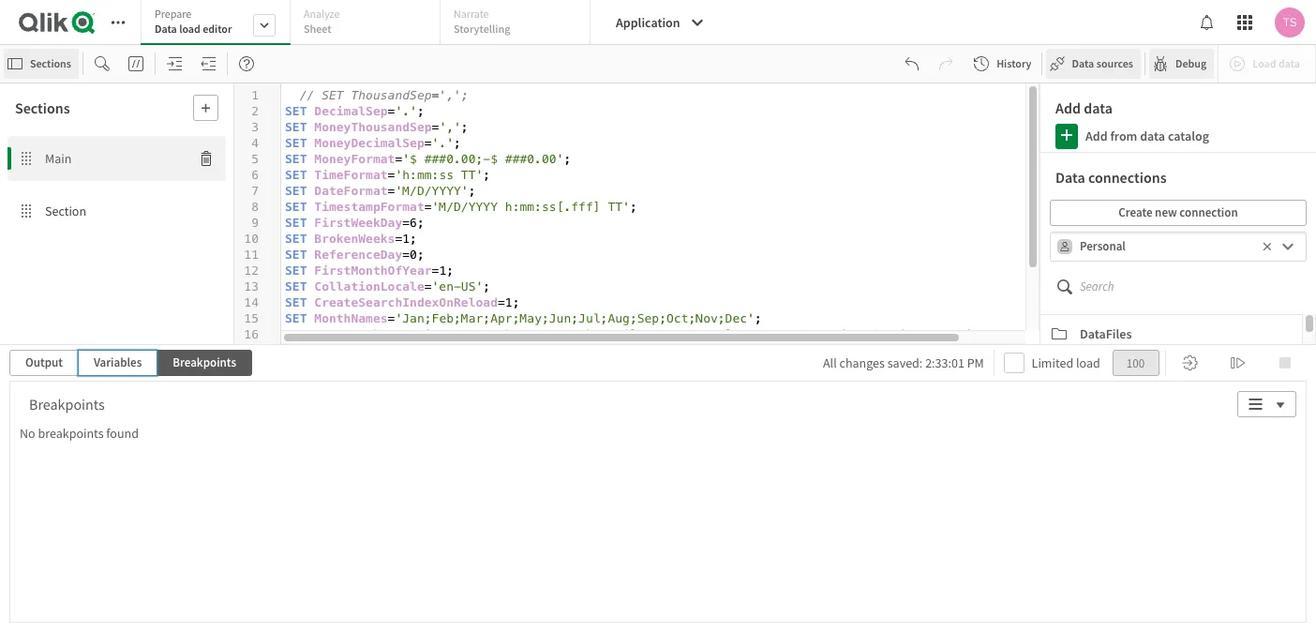 Task type: describe. For each thing, give the bounding box(es) containing it.
outdent selected text image
[[201, 56, 216, 71]]

= for createsearchindexonreload
[[498, 295, 505, 310]]

us'
[[461, 280, 483, 294]]

0 horizontal spatial 6
[[252, 168, 259, 182]]

pm
[[968, 355, 985, 371]]

set decimalsep = '.' ;
[[285, 104, 425, 118]]

set monthnames = 'jan;feb;mar;apr;may;jun;jul;aug;sep;oct;nov;dec' ;
[[285, 311, 762, 325]]

debug button
[[1150, 49, 1215, 79]]

3
[[252, 120, 259, 134]]

editor
[[203, 22, 232, 36]]

data connections
[[1056, 168, 1167, 187]]

// set thousandsep=',';
[[300, 88, 469, 102]]

set timeformat = 'h:mm:ss tt' ;
[[285, 168, 491, 182]]

'm/d/yyyy
[[432, 200, 498, 214]]

'jan;feb;mar;apr;may;jun;jul;aug;sep;oct;nov;dec'
[[395, 311, 755, 325]]

set for set dateformat = 'm/d/yyyy' ;
[[285, 184, 307, 198]]

2
[[252, 104, 259, 118]]

set timestampformat = 'm/d/yyyy h:mm:ss[.fff] tt' ;
[[285, 200, 638, 214]]

limited load
[[1032, 355, 1101, 371]]

0
[[410, 248, 417, 262]]

set for set longmonthnames = 'january;february;march;april;may;june;july;august;september;october;november;december'
[[285, 327, 307, 341]]

set daynames = 'mon;tue;wed;thu;fri;sat;sun' ;
[[285, 343, 601, 357]]

all
[[824, 355, 837, 371]]

4
[[252, 136, 259, 150]]

set for set monthnames = 'jan;feb;mar;apr;may;jun;jul;aug;sep;oct;nov;dec' ;
[[285, 311, 307, 325]]

'h:mm:ss
[[395, 168, 454, 182]]

create new section image
[[200, 97, 212, 119]]

'.' for set decimalsep = '.' ;
[[395, 104, 417, 118]]

breakpoints
[[38, 425, 104, 442]]

1 horizontal spatial tt'
[[608, 200, 630, 214]]

; for set daynames = 'mon;tue;wed;thu;fri;sat;sun' ;
[[593, 343, 601, 357]]

history button
[[969, 49, 1038, 79]]

set for set firstmonthofyear = 1 ;
[[285, 264, 307, 278]]

data for data connections
[[1056, 168, 1086, 187]]

; for set monthnames = 'jan;feb;mar;apr;may;jun;jul;aug;sep;oct;nov;dec' ;
[[755, 311, 762, 325]]

1 draggable image from the top
[[19, 147, 34, 170]]

'mon;tue;wed;thu;fri;sat;sun'
[[381, 343, 593, 357]]

set collationlocale = 'en-us' ;
[[285, 280, 491, 294]]

delete image
[[199, 147, 219, 170]]

; for set referenceday = 0 ;
[[417, 248, 425, 262]]

data sources button
[[1046, 49, 1142, 79]]

output button
[[9, 350, 79, 376]]

11
[[244, 248, 259, 262]]

','
[[439, 120, 461, 134]]

= for monthnames
[[388, 311, 395, 325]]

breakpoints inside button
[[173, 355, 236, 370]]

8
[[252, 200, 259, 214]]

= for daynames
[[373, 343, 381, 357]]

= for timeformat
[[388, 168, 395, 182]]

referenceday
[[315, 248, 403, 262]]

debug
[[1176, 56, 1207, 70]]

application containing sections
[[0, 0, 1317, 632]]

tara s image
[[1276, 8, 1306, 38]]

set brokenweeks = 1 ;
[[285, 232, 417, 246]]

set for set decimalsep = '.' ;
[[285, 104, 307, 118]]

7
[[252, 184, 259, 198]]

set createsearchindexonreload = 1 ;
[[285, 295, 520, 310]]

13
[[244, 280, 259, 294]]

set moneydecimalsep = '.' ;
[[285, 136, 461, 150]]

; for set moneydecimalsep = '.' ;
[[454, 136, 461, 150]]

5
[[252, 152, 259, 166]]

data for data sources
[[1073, 56, 1095, 70]]

from
[[1111, 128, 1138, 145]]

set for set timeformat = 'h:mm:ss tt' ;
[[285, 168, 307, 182]]

set moneythousandsep = ',' ;
[[285, 120, 469, 134]]

set referenceday = 0 ;
[[285, 248, 425, 262]]

1 for firstmonthofyear
[[439, 264, 447, 278]]

16
[[244, 327, 259, 341]]

= for decimalsep
[[388, 104, 395, 118]]

= for firstmonthofyear
[[432, 264, 439, 278]]

; for set firstmonthofyear = 1 ;
[[447, 264, 454, 278]]

'en-
[[432, 280, 461, 294]]

12
[[244, 264, 259, 278]]

moneyformat
[[315, 152, 395, 166]]

saved:
[[888, 355, 923, 371]]

create
[[1119, 205, 1153, 221]]

'january;february;march;april;may;june;july;august;september;october;november;december'
[[425, 327, 1063, 341]]

moneythousandsep
[[315, 120, 432, 134]]

comment/uncomment selected text image
[[129, 56, 144, 71]]

decimalsep
[[315, 104, 388, 118]]

1 for createsearchindexonreload
[[505, 295, 513, 310]]

10
[[244, 232, 259, 246]]

application button
[[605, 8, 716, 38]]

data inside button
[[1141, 128, 1166, 145]]

sources
[[1097, 56, 1134, 70]]

set firstmonthofyear = 1 ;
[[285, 264, 454, 278]]

firstmonthofyear
[[315, 264, 432, 278]]

timeformat
[[315, 168, 388, 182]]

brokenweeks
[[315, 232, 395, 246]]

set for set createsearchindexonreload = 1 ;
[[285, 295, 307, 310]]

= for moneyformat
[[395, 152, 403, 166]]

application
[[616, 14, 681, 31]]

; for set createsearchindexonreload = 1 ;
[[513, 295, 520, 310]]

dateformat
[[315, 184, 388, 198]]

set for set brokenweeks = 1 ;
[[285, 232, 307, 246]]

Search text field
[[1081, 269, 1308, 305]]

add from data catalog button
[[1041, 121, 1317, 152]]

create new connection button
[[1051, 200, 1308, 226]]

run image
[[1183, 352, 1198, 374]]

= for referenceday
[[403, 248, 410, 262]]

set dateformat = 'm/d/yyyy' ;
[[285, 184, 476, 198]]

set for set collationlocale = 'en-us' ;
[[285, 280, 307, 294]]

2:33:01
[[926, 355, 965, 371]]

0 horizontal spatial tt'
[[461, 168, 483, 182]]



Task type: vqa. For each thing, say whether or not it's contained in the screenshot.
SET DateFormat = 'M/D/YYYY' ;
yes



Task type: locate. For each thing, give the bounding box(es) containing it.
= for timestampformat
[[425, 200, 432, 214]]

1 vertical spatial '.'
[[432, 136, 454, 150]]

1 vertical spatial tt'
[[608, 200, 630, 214]]

data
[[155, 22, 177, 36], [1073, 56, 1095, 70], [1056, 168, 1086, 187]]

0 horizontal spatial data
[[1084, 98, 1113, 117]]

0 horizontal spatial '.'
[[395, 104, 417, 118]]

;
[[417, 104, 425, 118], [461, 120, 469, 134], [454, 136, 461, 150], [564, 152, 571, 166], [483, 168, 491, 182], [469, 184, 476, 198], [630, 200, 638, 214], [417, 216, 425, 230], [410, 232, 417, 246], [417, 248, 425, 262], [447, 264, 454, 278], [483, 280, 491, 294], [513, 295, 520, 310], [755, 311, 762, 325], [593, 343, 601, 357]]

data sources
[[1073, 56, 1134, 70]]

0 vertical spatial draggable image
[[19, 147, 34, 170]]

help mode image
[[239, 56, 254, 71]]

set for set daynames = 'mon;tue;wed;thu;fri;sat;sun' ;
[[285, 343, 307, 357]]

add
[[1056, 98, 1081, 117], [1086, 128, 1108, 145]]

sections inside button
[[30, 56, 71, 70]]

data
[[1084, 98, 1113, 117], [1141, 128, 1166, 145]]

1 for brokenweeks
[[403, 232, 410, 246]]

'.' down ','
[[432, 136, 454, 150]]

'.' for set moneydecimalsep = '.' ;
[[432, 136, 454, 150]]

1 horizontal spatial 6
[[410, 216, 417, 230]]

'$
[[403, 152, 417, 166]]

no breakpoints found
[[20, 425, 139, 442]]

history
[[997, 56, 1032, 70]]

1
[[252, 88, 259, 102], [403, 232, 410, 246], [439, 264, 447, 278], [505, 295, 513, 310]]

set moneyformat = '$ ###0.00;-$ ###0.00' ;
[[285, 152, 571, 166]]

load down datafiles
[[1077, 355, 1101, 371]]

createsearchindexonreload
[[315, 295, 498, 310]]

; for set dateformat = 'm/d/yyyy' ;
[[469, 184, 476, 198]]

9
[[252, 216, 259, 230]]

1 vertical spatial load
[[1077, 355, 1101, 371]]

1 vertical spatial add
[[1086, 128, 1108, 145]]

new
[[1156, 205, 1178, 221]]

set for set moneydecimalsep = '.' ;
[[285, 136, 307, 150]]

tt'
[[461, 168, 483, 182], [608, 200, 630, 214]]

0 vertical spatial sections
[[30, 56, 71, 70]]

1 up 0
[[403, 232, 410, 246]]

$
[[491, 152, 498, 166]]

tt' down ###0.00;-
[[461, 168, 483, 182]]

0 vertical spatial data
[[155, 22, 177, 36]]

6
[[252, 168, 259, 182], [410, 216, 417, 230]]

1 vertical spatial 6
[[410, 216, 417, 230]]

sections
[[30, 56, 71, 70], [15, 98, 70, 117]]

timestampformat
[[315, 200, 425, 214]]

1 horizontal spatial data
[[1141, 128, 1166, 145]]

0 vertical spatial 6
[[252, 168, 259, 182]]

data up from
[[1084, 98, 1113, 117]]

add data
[[1056, 98, 1113, 117]]

limited
[[1032, 355, 1074, 371]]

0 horizontal spatial load
[[179, 22, 201, 36]]

firstweekday
[[315, 216, 403, 230]]

set firstweekday = 6 ;
[[285, 216, 425, 230]]

=
[[388, 104, 395, 118], [432, 120, 439, 134], [425, 136, 432, 150], [395, 152, 403, 166], [388, 168, 395, 182], [388, 184, 395, 198], [425, 200, 432, 214], [403, 216, 410, 230], [395, 232, 403, 246], [403, 248, 410, 262], [432, 264, 439, 278], [425, 280, 432, 294], [498, 295, 505, 310], [388, 311, 395, 325], [417, 327, 425, 341], [373, 343, 381, 357]]

daynames
[[315, 343, 373, 357]]

add for add data
[[1056, 98, 1081, 117]]

1 up 'en-
[[439, 264, 447, 278]]

'm/d/yyyy'
[[395, 184, 469, 198]]

longmonthnames
[[315, 327, 417, 341]]

2 draggable image from the top
[[19, 199, 34, 223]]

6 up 0
[[410, 216, 417, 230]]

6 up 7
[[252, 168, 259, 182]]

sections button
[[4, 49, 79, 79]]

breakpoints left 17
[[173, 355, 236, 370]]

'.'
[[395, 104, 417, 118], [432, 136, 454, 150]]

0 vertical spatial data
[[1084, 98, 1113, 117]]

variables button
[[78, 350, 158, 376]]

0 vertical spatial add
[[1056, 98, 1081, 117]]

add for add from data catalog
[[1086, 128, 1108, 145]]

0 vertical spatial load
[[179, 22, 201, 36]]

data inside prepare data load editor
[[155, 22, 177, 36]]

undo image
[[905, 56, 920, 71]]

set for set timestampformat = 'm/d/yyyy h:mm:ss[.fff] tt' ;
[[285, 200, 307, 214]]

data down prepare
[[155, 22, 177, 36]]

1 text field
[[1113, 350, 1160, 376]]

None text field
[[1081, 232, 1259, 261]]

draggable image
[[19, 147, 34, 170], [19, 199, 34, 223]]

; for set brokenweeks = 1 ;
[[410, 232, 417, 246]]

load down prepare
[[179, 22, 201, 36]]

= for firstweekday
[[403, 216, 410, 230]]

step image
[[1231, 352, 1246, 374]]

breakpoints button
[[157, 350, 252, 376]]

2 vertical spatial data
[[1056, 168, 1086, 187]]

data right from
[[1141, 128, 1166, 145]]

moneydecimalsep
[[315, 136, 425, 150]]

0 vertical spatial breakpoints
[[173, 355, 236, 370]]

load inside prepare data load editor
[[179, 22, 201, 36]]

; for set moneythousandsep = ',' ;
[[461, 120, 469, 134]]

1 vertical spatial sections
[[15, 98, 70, 117]]

1 horizontal spatial breakpoints
[[173, 355, 236, 370]]

data left the connections
[[1056, 168, 1086, 187]]

17
[[244, 343, 259, 357]]

breakpoints
[[173, 355, 236, 370], [29, 395, 105, 414]]

1 horizontal spatial '.'
[[432, 136, 454, 150]]

datafiles
[[1081, 325, 1133, 342]]

catalog
[[1169, 128, 1210, 145]]

tt' right h:mm:ss[.fff]
[[608, 200, 630, 214]]

menu image
[[1249, 393, 1264, 416]]

data inside data sources button
[[1073, 56, 1095, 70]]

set longmonthnames = 'january;february;march;april;may;june;july;august;september;october;november;december'
[[285, 327, 1063, 341]]

no
[[20, 425, 35, 442]]

0 vertical spatial '.'
[[395, 104, 417, 118]]

all changes saved: 2:33:01 pm
[[824, 355, 985, 371]]

1 up set monthnames = 'jan;feb;mar;apr;may;jun;jul;aug;sep;oct;nov;dec' ;
[[505, 295, 513, 310]]

add down data sources button
[[1056, 98, 1081, 117]]

= for longmonthnames
[[417, 327, 425, 341]]

variables
[[94, 355, 142, 370]]

output
[[25, 355, 63, 370]]

set for set moneyformat = '$ ###0.00;-$ ###0.00' ;
[[285, 152, 307, 166]]

found
[[106, 425, 139, 442]]

'.' down 'thousandsep=',';'
[[395, 104, 417, 118]]

###0.00'
[[505, 152, 564, 166]]

1 horizontal spatial add
[[1086, 128, 1108, 145]]

None text field
[[45, 147, 199, 170]]

search and replace image
[[95, 56, 110, 71]]

breakpoints up the "breakpoints" at the left of page
[[29, 395, 105, 414]]

create new connection
[[1119, 205, 1239, 221]]

h:mm:ss[.fff]
[[505, 200, 601, 214]]

set for set firstweekday = 6 ;
[[285, 216, 307, 230]]

= for dateformat
[[388, 184, 395, 198]]

= for moneydecimalsep
[[425, 136, 432, 150]]

prepare
[[155, 7, 192, 21]]

set
[[322, 88, 344, 102], [285, 104, 307, 118], [285, 120, 307, 134], [285, 136, 307, 150], [285, 152, 307, 166], [285, 168, 307, 182], [285, 184, 307, 198], [285, 200, 307, 214], [285, 216, 307, 230], [285, 232, 307, 246], [285, 248, 307, 262], [285, 264, 307, 278], [285, 280, 307, 294], [285, 295, 307, 310], [285, 311, 307, 325], [285, 327, 307, 341], [285, 343, 307, 357]]

= for brokenweeks
[[395, 232, 403, 246]]

set for set moneythousandsep = ',' ;
[[285, 120, 307, 134]]

application
[[0, 0, 1317, 632]]

add left from
[[1086, 128, 1108, 145]]

; for set decimalsep = '.' ;
[[417, 104, 425, 118]]

thousandsep=',';
[[351, 88, 469, 102]]

connection
[[1180, 205, 1239, 221]]

sections left search and replace image
[[30, 56, 71, 70]]

0 vertical spatial tt'
[[461, 168, 483, 182]]

1 vertical spatial data
[[1141, 128, 1166, 145]]

15
[[244, 311, 259, 325]]

0 horizontal spatial breakpoints
[[29, 395, 105, 414]]

1 up 2
[[252, 88, 259, 102]]

sections down the sections button
[[15, 98, 70, 117]]

1 vertical spatial draggable image
[[19, 199, 34, 223]]

folder image
[[1049, 322, 1071, 345]]

indent selected text image
[[167, 56, 182, 71]]

1 vertical spatial breakpoints
[[29, 395, 105, 414]]

1 vertical spatial data
[[1073, 56, 1095, 70]]

= for collationlocale
[[425, 280, 432, 294]]

= for moneythousandsep
[[432, 120, 439, 134]]

data left sources
[[1073, 56, 1095, 70]]

collationlocale
[[315, 280, 425, 294]]

; for set firstweekday = 6 ;
[[417, 216, 425, 230]]

section
[[45, 202, 86, 219]]

set for set referenceday = 0 ;
[[285, 248, 307, 262]]

monthnames
[[315, 311, 388, 325]]

0 horizontal spatial add
[[1056, 98, 1081, 117]]

prepare data load editor
[[155, 7, 232, 36]]

add inside button
[[1086, 128, 1108, 145]]

1 horizontal spatial load
[[1077, 355, 1101, 371]]

changes
[[840, 355, 885, 371]]

14
[[244, 295, 259, 310]]

//
[[300, 88, 315, 102]]

connections
[[1089, 168, 1167, 187]]



